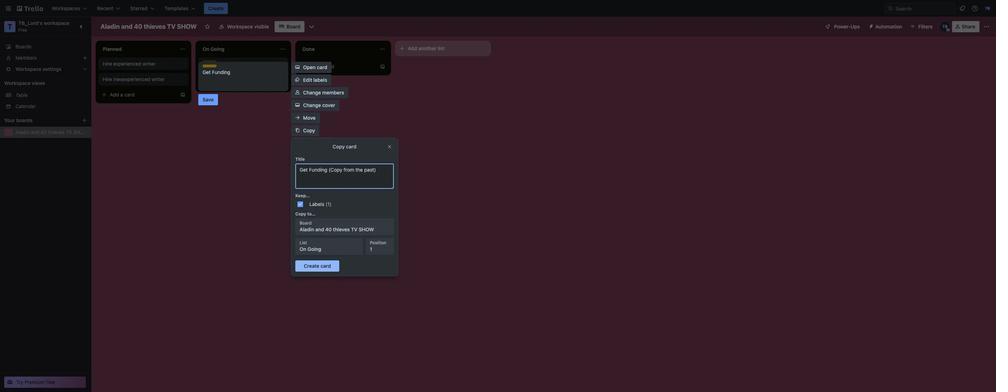 Task type: describe. For each thing, give the bounding box(es) containing it.
views
[[32, 80, 45, 86]]

calendar
[[15, 103, 36, 109]]

members link
[[0, 52, 91, 64]]

tb_lord's workspace link
[[18, 20, 69, 26]]

t link
[[4, 21, 15, 32]]

aladin inside board aladin and 40 thieves tv show
[[300, 227, 314, 233]]

copy for copy card
[[333, 144, 345, 150]]

dates
[[314, 140, 327, 146]]

position 1
[[370, 241, 386, 253]]

power-ups
[[834, 24, 860, 30]]

primary element
[[0, 0, 996, 17]]

open card
[[303, 64, 327, 70]]

to…
[[307, 212, 316, 217]]

0 horizontal spatial get funding text field
[[203, 69, 284, 89]]

board for board
[[287, 24, 300, 30]]

aladin and 40 thieves tv show inside board name text box
[[101, 23, 197, 30]]

a for add a card button corresponding to create from template… image
[[120, 92, 123, 98]]

add another list button
[[395, 41, 491, 56]]

cover
[[322, 102, 335, 108]]

members
[[15, 55, 37, 61]]

get
[[203, 65, 211, 71]]

edit labels
[[303, 77, 327, 83]]

thieves inside 'link'
[[48, 129, 64, 135]]

try
[[16, 380, 23, 386]]

table
[[15, 92, 28, 98]]

aladin inside 'link'
[[15, 129, 30, 135]]

premium
[[25, 380, 45, 386]]

free
[[46, 380, 55, 386]]

thieves inside board aladin and 40 thieves tv show
[[333, 227, 350, 233]]

another
[[419, 45, 437, 51]]

(1)
[[326, 202, 332, 208]]

hire experienced writer
[[103, 61, 156, 67]]

automation
[[876, 24, 902, 30]]

add a card for add a card button related to create from template… icon
[[310, 64, 335, 70]]

on
[[300, 247, 306, 253]]

create button
[[204, 3, 228, 14]]

get funding link
[[203, 65, 284, 72]]

edit labels button
[[291, 75, 331, 86]]

edit dates
[[303, 140, 327, 146]]

create
[[208, 5, 224, 11]]

experienced
[[113, 61, 141, 67]]

archive
[[303, 153, 321, 159]]

get funding
[[203, 65, 230, 71]]

change members button
[[291, 87, 348, 98]]

funding
[[212, 65, 230, 71]]

labels
[[314, 77, 327, 83]]

change for change members
[[303, 90, 321, 96]]

move button
[[291, 113, 320, 124]]

create from template… image
[[180, 92, 186, 98]]

tb_lord's workspace free
[[18, 20, 69, 33]]

open information menu image
[[972, 5, 979, 12]]

star or unstar board image
[[205, 24, 210, 30]]

2 color: yellow, title: "less than $25m" element from the top
[[203, 65, 217, 68]]

card up labels
[[324, 64, 335, 70]]

0 notifications image
[[958, 4, 967, 13]]

40 inside 'link'
[[41, 129, 47, 135]]

writer for hire experienced writer
[[143, 61, 156, 67]]

copy card
[[333, 144, 357, 150]]

list
[[300, 241, 307, 246]]

workspace views
[[4, 80, 45, 86]]

hire for hire inexexperienced writer
[[103, 76, 112, 82]]

add for add a card button corresponding to create from template… image
[[110, 92, 119, 98]]

show menu image
[[983, 23, 990, 30]]

try premium free button
[[4, 377, 86, 389]]

filters button
[[908, 21, 935, 32]]

1
[[370, 247, 372, 253]]

workspace for workspace views
[[4, 80, 30, 86]]

calendar link
[[15, 103, 87, 110]]

power-ups button
[[820, 21, 864, 32]]

add for add another list button
[[408, 45, 417, 51]]

move
[[303, 115, 316, 121]]

writer for hire inexexperienced writer
[[152, 76, 165, 82]]

show inside 'link'
[[73, 129, 88, 135]]

position
[[370, 241, 386, 246]]

add board image
[[82, 118, 87, 123]]

workspace visible
[[227, 24, 269, 30]]

board link
[[275, 21, 305, 32]]

Search field
[[894, 3, 955, 14]]

boards
[[16, 117, 33, 123]]

share
[[962, 24, 976, 30]]

change cover
[[303, 102, 335, 108]]

free
[[18, 27, 27, 33]]

add another list
[[408, 45, 445, 51]]

share button
[[952, 21, 980, 32]]

board aladin and 40 thieves tv show
[[300, 221, 374, 233]]

keep… labels (1)
[[295, 193, 332, 208]]

going
[[308, 247, 321, 253]]

copy to…
[[295, 212, 316, 217]]

boards
[[15, 44, 31, 50]]



Task type: vqa. For each thing, say whether or not it's contained in the screenshot.
the our
no



Task type: locate. For each thing, give the bounding box(es) containing it.
1 horizontal spatial aladin
[[101, 23, 120, 30]]

and inside board aladin and 40 thieves tv show
[[316, 227, 324, 233]]

1 vertical spatial writer
[[152, 76, 165, 82]]

table link
[[15, 92, 87, 99]]

2 horizontal spatial thieves
[[333, 227, 350, 233]]

2 horizontal spatial show
[[359, 227, 374, 233]]

1 vertical spatial add a card button
[[98, 89, 177, 101]]

1 vertical spatial aladin
[[15, 129, 30, 135]]

tv inside board name text box
[[167, 23, 176, 30]]

change for change cover
[[303, 102, 321, 108]]

2 vertical spatial 40
[[325, 227, 332, 233]]

1 edit from the top
[[303, 77, 312, 83]]

create from template… image
[[380, 64, 386, 70]]

1 horizontal spatial add a card
[[310, 64, 335, 70]]

your boards with 1 items element
[[4, 116, 71, 125]]

1 horizontal spatial get funding text field
[[295, 164, 394, 189]]

board for board aladin and 40 thieves tv show
[[300, 221, 312, 226]]

workspace
[[44, 20, 69, 26]]

0 horizontal spatial workspace
[[4, 80, 30, 86]]

0 horizontal spatial add
[[110, 92, 119, 98]]

show
[[177, 23, 197, 30], [73, 129, 88, 135], [359, 227, 374, 233]]

change up 'move'
[[303, 102, 321, 108]]

1 vertical spatial 40
[[41, 129, 47, 135]]

hire left inexexperienced
[[103, 76, 112, 82]]

board inside board aladin and 40 thieves tv show
[[300, 221, 312, 226]]

Get Funding text field
[[203, 69, 284, 89], [295, 164, 394, 189]]

tyler black (tylerblack44) image
[[984, 4, 992, 13]]

0 vertical spatial color: yellow, title: "less than $25m" element
[[203, 60, 217, 63]]

copy button
[[291, 125, 319, 136]]

hire
[[103, 61, 112, 67], [103, 76, 112, 82]]

0 vertical spatial 40
[[134, 23, 142, 30]]

edit
[[303, 77, 312, 83], [303, 140, 312, 146]]

add a card button for create from template… image
[[98, 89, 177, 101]]

customize views image
[[308, 23, 315, 30]]

1 vertical spatial color: yellow, title: "less than $25m" element
[[203, 65, 217, 68]]

copy for copy to…
[[295, 212, 306, 217]]

card right open
[[317, 64, 327, 70]]

1 horizontal spatial thieves
[[144, 23, 166, 30]]

1 vertical spatial get funding text field
[[295, 164, 394, 189]]

2 horizontal spatial add
[[408, 45, 417, 51]]

hire inexexperienced writer
[[103, 76, 165, 82]]

1 vertical spatial hire
[[103, 76, 112, 82]]

workspace up table
[[4, 80, 30, 86]]

0 vertical spatial thieves
[[144, 23, 166, 30]]

1 horizontal spatial add
[[310, 64, 319, 70]]

0 vertical spatial aladin and 40 thieves tv show
[[101, 23, 197, 30]]

title
[[295, 157, 305, 162]]

0 vertical spatial edit
[[303, 77, 312, 83]]

card right the dates
[[346, 144, 357, 150]]

members
[[322, 90, 344, 96]]

your boards
[[4, 117, 33, 123]]

0 vertical spatial hire
[[103, 61, 112, 67]]

1 horizontal spatial 40
[[134, 23, 142, 30]]

copy left 'to…'
[[295, 212, 306, 217]]

power-
[[834, 24, 851, 30]]

1 color: yellow, title: "less than $25m" element from the top
[[203, 60, 217, 63]]

edit left the dates
[[303, 140, 312, 146]]

workspace left visible
[[227, 24, 253, 30]]

boards link
[[0, 41, 91, 52]]

add a card up labels
[[310, 64, 335, 70]]

workspace inside button
[[227, 24, 253, 30]]

a right open
[[320, 64, 323, 70]]

your
[[4, 117, 15, 123]]

board down copy to…
[[300, 221, 312, 226]]

add a card
[[310, 64, 335, 70], [110, 92, 135, 98]]

and inside board name text box
[[121, 23, 133, 30]]

2 hire from the top
[[103, 76, 112, 82]]

0 horizontal spatial and
[[31, 129, 39, 135]]

show left star or unstar board icon on the top left of the page
[[177, 23, 197, 30]]

2 horizontal spatial aladin
[[300, 227, 314, 233]]

1 horizontal spatial aladin and 40 thieves tv show
[[101, 23, 197, 30]]

t
[[8, 23, 12, 31]]

color: yellow, title: "less than $25m" element
[[203, 60, 217, 63], [203, 65, 217, 68]]

copy inside button
[[303, 128, 315, 134]]

workspace for workspace visible
[[227, 24, 253, 30]]

1 vertical spatial add
[[310, 64, 319, 70]]

sm image
[[866, 21, 876, 31]]

1 horizontal spatial show
[[177, 23, 197, 30]]

2 vertical spatial aladin
[[300, 227, 314, 233]]

hire for hire experienced writer
[[103, 61, 112, 67]]

tb_lord (tylerblack44) image
[[940, 22, 950, 32]]

color: yellow, title: "less than $25m" element up the save
[[203, 65, 217, 68]]

tb_lord's
[[18, 20, 43, 26]]

edit card image
[[279, 61, 285, 66]]

1 horizontal spatial and
[[121, 23, 133, 30]]

edit for edit dates
[[303, 140, 312, 146]]

a down inexexperienced
[[120, 92, 123, 98]]

Board name text field
[[97, 21, 200, 32]]

1 vertical spatial and
[[31, 129, 39, 135]]

hire inexexperienced writer link
[[103, 76, 184, 83]]

open card link
[[291, 62, 332, 73]]

0 vertical spatial board
[[287, 24, 300, 30]]

1 vertical spatial thieves
[[48, 129, 64, 135]]

and inside 'link'
[[31, 129, 39, 135]]

40 inside board aladin and 40 thieves tv show
[[325, 227, 332, 233]]

1 horizontal spatial tv
[[167, 23, 176, 30]]

writer
[[143, 61, 156, 67], [152, 76, 165, 82]]

add a card button for create from template… icon
[[298, 61, 377, 72]]

2 horizontal spatial and
[[316, 227, 324, 233]]

add down inexexperienced
[[110, 92, 119, 98]]

0 vertical spatial aladin
[[101, 23, 120, 30]]

copy right the dates
[[333, 144, 345, 150]]

2 vertical spatial and
[[316, 227, 324, 233]]

add left another
[[408, 45, 417, 51]]

change cover button
[[291, 100, 339, 111]]

1 vertical spatial add a card
[[110, 92, 135, 98]]

1 vertical spatial workspace
[[4, 80, 30, 86]]

add up edit labels
[[310, 64, 319, 70]]

save button
[[198, 94, 218, 106]]

2 vertical spatial add
[[110, 92, 119, 98]]

add a card button up labels
[[298, 61, 377, 72]]

1 horizontal spatial workspace
[[227, 24, 253, 30]]

2 vertical spatial thieves
[[333, 227, 350, 233]]

0 horizontal spatial thieves
[[48, 129, 64, 135]]

0 vertical spatial add a card button
[[298, 61, 377, 72]]

thieves inside board name text box
[[144, 23, 166, 30]]

writer up hire inexexperienced writer link
[[143, 61, 156, 67]]

show down add board image
[[73, 129, 88, 135]]

0 vertical spatial writer
[[143, 61, 156, 67]]

change members
[[303, 90, 344, 96]]

a for add a card button related to create from template… icon
[[320, 64, 323, 70]]

0 vertical spatial copy
[[303, 128, 315, 134]]

copy
[[303, 128, 315, 134], [333, 144, 345, 150], [295, 212, 306, 217]]

1 hire from the top
[[103, 61, 112, 67]]

tv inside 'link'
[[66, 129, 72, 135]]

edit left labels
[[303, 77, 312, 83]]

add
[[408, 45, 417, 51], [310, 64, 319, 70], [110, 92, 119, 98]]

0 vertical spatial workspace
[[227, 24, 253, 30]]

writer down 'hire experienced writer' link
[[152, 76, 165, 82]]

0 horizontal spatial add a card
[[110, 92, 135, 98]]

keep…
[[295, 193, 310, 199]]

tv
[[167, 23, 176, 30], [66, 129, 72, 135], [351, 227, 358, 233]]

save
[[203, 97, 214, 103]]

a
[[320, 64, 323, 70], [120, 92, 123, 98]]

0 vertical spatial add
[[408, 45, 417, 51]]

0 horizontal spatial 40
[[41, 129, 47, 135]]

aladin
[[101, 23, 120, 30], [15, 129, 30, 135], [300, 227, 314, 233]]

1 vertical spatial aladin and 40 thieves tv show
[[15, 129, 88, 135]]

open
[[303, 64, 316, 70]]

0 vertical spatial change
[[303, 90, 321, 96]]

and
[[121, 23, 133, 30], [31, 129, 39, 135], [316, 227, 324, 233]]

2 vertical spatial copy
[[295, 212, 306, 217]]

filters
[[919, 24, 933, 30]]

edit dates button
[[291, 138, 331, 149]]

try premium free
[[16, 380, 55, 386]]

1 horizontal spatial a
[[320, 64, 323, 70]]

copy down 'move'
[[303, 128, 315, 134]]

1 change from the top
[[303, 90, 321, 96]]

hire left experienced
[[103, 61, 112, 67]]

aladin inside board name text box
[[101, 23, 120, 30]]

automation button
[[866, 21, 907, 32]]

0 horizontal spatial show
[[73, 129, 88, 135]]

inexexperienced
[[113, 76, 150, 82]]

labels
[[310, 202, 324, 208]]

1 vertical spatial tv
[[66, 129, 72, 135]]

add a card button down hire inexexperienced writer
[[98, 89, 177, 101]]

card
[[324, 64, 335, 70], [317, 64, 327, 70], [124, 92, 135, 98], [346, 144, 357, 150]]

1 vertical spatial change
[[303, 102, 321, 108]]

color: yellow, title: "less than $25m" element up the get
[[203, 60, 217, 63]]

edit for edit labels
[[303, 77, 312, 83]]

0 horizontal spatial a
[[120, 92, 123, 98]]

0 vertical spatial show
[[177, 23, 197, 30]]

40 inside board name text box
[[134, 23, 142, 30]]

workspace
[[227, 24, 253, 30], [4, 80, 30, 86]]

0 horizontal spatial tv
[[66, 129, 72, 135]]

2 edit from the top
[[303, 140, 312, 146]]

board left "customize views" "icon"
[[287, 24, 300, 30]]

board
[[287, 24, 300, 30], [300, 221, 312, 226]]

0 vertical spatial and
[[121, 23, 133, 30]]

1 horizontal spatial add a card button
[[298, 61, 377, 72]]

hire experienced writer link
[[103, 60, 184, 68]]

list on going
[[300, 241, 321, 253]]

2 change from the top
[[303, 102, 321, 108]]

show inside board aladin and 40 thieves tv show
[[359, 227, 374, 233]]

1 vertical spatial copy
[[333, 144, 345, 150]]

aladin and 40 thieves tv show
[[101, 23, 197, 30], [15, 129, 88, 135]]

aladin and 40 thieves tv show link
[[15, 129, 88, 136]]

show inside board name text box
[[177, 23, 197, 30]]

change down edit labels button
[[303, 90, 321, 96]]

0 vertical spatial get funding text field
[[203, 69, 284, 89]]

1 vertical spatial board
[[300, 221, 312, 226]]

2 horizontal spatial tv
[[351, 227, 358, 233]]

archive button
[[291, 151, 325, 162]]

0 vertical spatial add a card
[[310, 64, 335, 70]]

0 horizontal spatial aladin and 40 thieves tv show
[[15, 129, 88, 135]]

0 horizontal spatial add a card button
[[98, 89, 177, 101]]

ups
[[851, 24, 860, 30]]

1 vertical spatial a
[[120, 92, 123, 98]]

0 vertical spatial a
[[320, 64, 323, 70]]

search image
[[888, 6, 894, 11]]

0 horizontal spatial aladin
[[15, 129, 30, 135]]

1 vertical spatial show
[[73, 129, 88, 135]]

change
[[303, 90, 321, 96], [303, 102, 321, 108]]

copy for copy
[[303, 128, 315, 134]]

None submit
[[295, 261, 340, 272]]

40
[[134, 23, 142, 30], [41, 129, 47, 135], [325, 227, 332, 233]]

2 vertical spatial show
[[359, 227, 374, 233]]

show up position
[[359, 227, 374, 233]]

visible
[[254, 24, 269, 30]]

add a card for add a card button corresponding to create from template… image
[[110, 92, 135, 98]]

2 horizontal spatial 40
[[325, 227, 332, 233]]

2 vertical spatial tv
[[351, 227, 358, 233]]

1 vertical spatial edit
[[303, 140, 312, 146]]

add a card down inexexperienced
[[110, 92, 135, 98]]

tv inside board aladin and 40 thieves tv show
[[351, 227, 358, 233]]

card down inexexperienced
[[124, 92, 135, 98]]

workspace visible button
[[214, 21, 273, 32]]

add for add a card button related to create from template… icon
[[310, 64, 319, 70]]

0 vertical spatial tv
[[167, 23, 176, 30]]

list
[[438, 45, 445, 51]]



